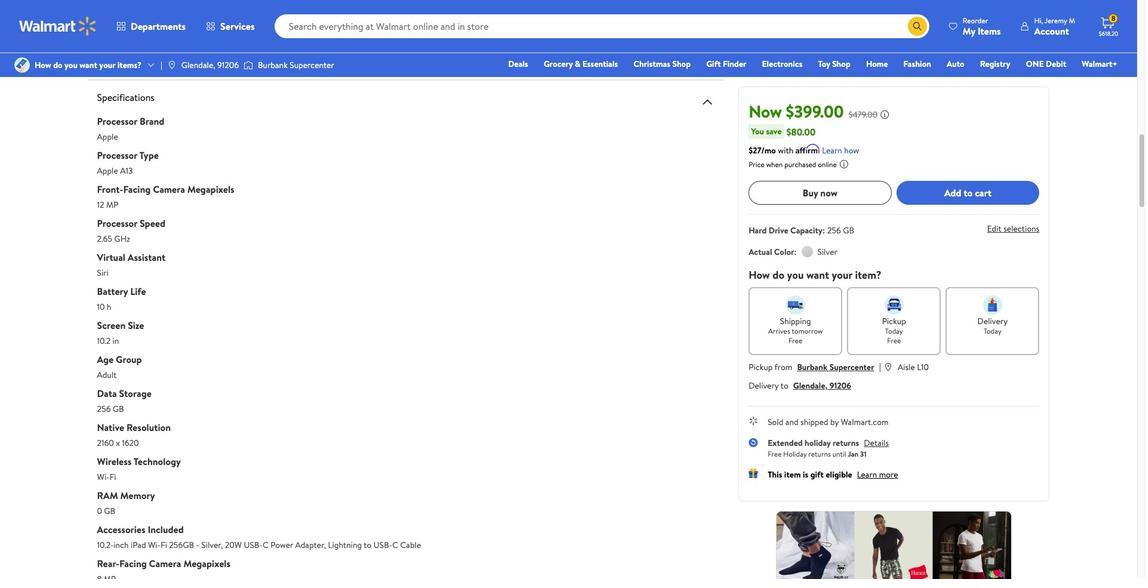 Task type: locate. For each thing, give the bounding box(es) containing it.
2 c from the left
[[392, 539, 398, 551]]

items?
[[117, 59, 142, 71]]

to inside processor brand apple processor type apple a13 front-facing camera megapixels 12 mp processor speed 2.65 ghz virtual assistant siri battery life 10 h screen size 10.2 in age group adult data storage 256 gb native resolution 2160 x 1620 wireless technology wi-fi ram memory 0 gb accessories included 10.2-inch ipad wi-fi 256gb - silver, 20w usb-c power adapter, lightning to usb-c cable
[[364, 539, 372, 551]]

ipad inside 2. battery life varies by use and configuration. see apple.com/batteries for more information. 3. available space is less and varies due to many factors. storage capacity subject to change based on software version, settings, and ipad model. 1gb = 1 billion bytes; 1tb = 1 trillion bytes. actual formatted capacity less.
[[585, 21, 600, 33]]

1 shop from the left
[[673, 58, 691, 70]]

= right 1tb
[[126, 31, 131, 43]]

software
[[474, 21, 505, 33]]

type
[[139, 149, 159, 162]]

1 today from the left
[[885, 326, 903, 336]]

glendale, 91206
[[181, 59, 239, 71]]

2 horizontal spatial free
[[887, 336, 901, 346]]

0 vertical spatial 91206
[[217, 59, 239, 71]]

is inside 2. battery life varies by use and configuration. see apple.com/batteries for more information. 3. available space is less and varies due to many factors. storage capacity subject to change based on software version, settings, and ipad model. 1gb = 1 billion bytes; 1tb = 1 trillion bytes. actual formatted capacity less.
[[176, 21, 181, 33]]

free
[[789, 336, 803, 346], [887, 336, 901, 346], [768, 449, 782, 459]]

1 vertical spatial delivery
[[749, 380, 779, 392]]

returns left the until
[[809, 449, 831, 459]]

actual
[[186, 31, 209, 43], [749, 246, 772, 258]]

0 horizontal spatial want
[[80, 59, 97, 71]]

256 down data
[[97, 403, 111, 415]]

delivery down intent image for delivery
[[978, 315, 1008, 327]]

today
[[885, 326, 903, 336], [984, 326, 1002, 336]]

shop inside 'link'
[[673, 58, 691, 70]]

save
[[766, 125, 782, 137]]

wireless
[[97, 455, 132, 468]]

256 inside processor brand apple processor type apple a13 front-facing camera megapixels 12 mp processor speed 2.65 ghz virtual assistant siri battery life 10 h screen size 10.2 in age group adult data storage 256 gb native resolution 2160 x 1620 wireless technology wi-fi ram memory 0 gb accessories included 10.2-inch ipad wi-fi 256gb - silver, 20w usb-c power adapter, lightning to usb-c cable
[[97, 403, 111, 415]]

assistant
[[128, 251, 166, 264]]

with
[[778, 144, 794, 156]]

burbank up glendale, 91206 button
[[797, 361, 828, 373]]

 image
[[14, 57, 30, 73]]

you
[[170, 53, 183, 64], [476, 53, 490, 64], [65, 59, 78, 71], [787, 267, 804, 282]]

learn down 31
[[857, 469, 877, 481]]

free up the aisle on the right bottom of the page
[[887, 336, 901, 346]]

christmas shop link
[[628, 57, 696, 70]]

256 up the silver
[[827, 224, 841, 236]]

more down 'details'
[[879, 469, 898, 481]]

processor up 'ghz'
[[97, 217, 137, 230]]

1 vertical spatial gb
[[113, 403, 124, 415]]

1 horizontal spatial |
[[879, 360, 881, 373]]

free down shipping
[[789, 336, 803, 346]]

0 vertical spatial actual
[[186, 31, 209, 43]]

91206 down burbank supercenter "button"
[[830, 380, 851, 392]]

color
[[774, 246, 794, 258]]

to right lightning
[[364, 539, 372, 551]]

0 horizontal spatial 91206
[[217, 59, 239, 71]]

0 vertical spatial delivery
[[978, 315, 1008, 327]]

ipad inside processor brand apple processor type apple a13 front-facing camera megapixels 12 mp processor speed 2.65 ghz virtual assistant siri battery life 10 h screen size 10.2 in age group adult data storage 256 gb native resolution 2160 x 1620 wireless technology wi-fi ram memory 0 gb accessories included 10.2-inch ipad wi-fi 256gb - silver, 20w usb-c power adapter, lightning to usb-c cable
[[131, 539, 146, 551]]

registry link
[[975, 57, 1016, 70]]

glendale, 91206 button
[[793, 380, 851, 392]]

1 horizontal spatial capacity
[[342, 21, 372, 33]]

Search search field
[[274, 14, 930, 38]]

battery inside processor brand apple processor type apple a13 front-facing camera megapixels 12 mp processor speed 2.65 ghz virtual assistant siri battery life 10 h screen size 10.2 in age group adult data storage 256 gb native resolution 2160 x 1620 wireless technology wi-fi ram memory 0 gb accessories included 10.2-inch ipad wi-fi 256gb - silver, 20w usb-c power adapter, lightning to usb-c cable
[[97, 285, 128, 298]]

today inside pickup today free
[[885, 326, 903, 336]]

processor down specifications
[[97, 115, 137, 128]]

1 horizontal spatial actual
[[749, 246, 772, 258]]

= right 1gb
[[645, 21, 650, 33]]

is left gift
[[803, 469, 809, 481]]

2 shop from the left
[[832, 58, 851, 70]]

from
[[775, 361, 793, 373]]

free inside pickup today free
[[887, 336, 901, 346]]

0 vertical spatial see
[[277, 10, 290, 22]]

lightning
[[328, 539, 362, 551]]

1 horizontal spatial 256
[[827, 224, 841, 236]]

3 processor from the top
[[97, 217, 137, 230]]

1 horizontal spatial  image
[[244, 59, 253, 71]]

fi down 'wireless'
[[110, 471, 116, 483]]

information. up others
[[400, 10, 444, 22]]

1 vertical spatial 256
[[97, 403, 111, 415]]

1 horizontal spatial want
[[807, 267, 829, 282]]

0 horizontal spatial is
[[176, 21, 181, 33]]

c left cable
[[392, 539, 398, 551]]

shipped
[[801, 416, 829, 428]]

1 horizontal spatial information.
[[400, 10, 444, 22]]

0 vertical spatial want
[[80, 59, 97, 71]]

wi- down included
[[148, 539, 161, 551]]

wi- up ram
[[97, 471, 110, 483]]

x
[[116, 437, 120, 449]]

jan
[[848, 449, 859, 459]]

cart
[[975, 186, 992, 199]]

learn up online
[[822, 144, 842, 156]]

0 horizontal spatial shop
[[673, 58, 691, 70]]

reorder
[[963, 15, 988, 25]]

holiday
[[784, 449, 807, 459]]

free left holiday
[[768, 449, 782, 459]]

battery right 2. on the top left of page
[[119, 10, 147, 22]]

your for item?
[[832, 267, 853, 282]]

walmart+ link
[[1077, 57, 1123, 70]]

1 usb- from the left
[[244, 539, 263, 551]]

actual down 'use'
[[186, 31, 209, 43]]

gb down data
[[113, 403, 124, 415]]

pickup inside 'pickup from burbank supercenter |'
[[749, 361, 773, 373]]

by left 'use'
[[185, 10, 193, 22]]

0 vertical spatial ipad
[[585, 21, 600, 33]]

battery up h
[[97, 285, 128, 298]]

mp
[[106, 199, 118, 211]]

affirm image
[[796, 144, 820, 153]]

more inside 2. battery life varies by use and configuration. see apple.com/batteries for more information. 3. available space is less and varies due to many factors. storage capacity subject to change based on software version, settings, and ipad model. 1gb = 1 billion bytes; 1tb = 1 trillion bytes. actual formatted capacity less.
[[379, 10, 398, 22]]

to down from on the bottom of the page
[[781, 380, 789, 392]]

: up the silver
[[823, 224, 825, 236]]

0 horizontal spatial how
[[35, 59, 51, 71]]

1
[[652, 21, 654, 33], [133, 31, 135, 43]]

today inside delivery today
[[984, 326, 1002, 336]]

and left others
[[387, 53, 400, 64]]

varies right the life
[[162, 10, 183, 22]]

and left the we
[[526, 53, 539, 64]]

1 horizontal spatial see
[[627, 53, 640, 64]]

technology
[[134, 455, 181, 468]]

=
[[645, 21, 650, 33], [126, 31, 131, 43]]

0 vertical spatial wi-
[[97, 471, 110, 483]]

delivery down from on the bottom of the page
[[749, 380, 779, 392]]

wi-
[[97, 471, 110, 483], [148, 539, 161, 551]]

0 vertical spatial supercenter
[[290, 59, 334, 71]]

shop right the toy on the right
[[832, 58, 851, 70]]

this
[[768, 469, 782, 481]]

your left items? on the top of the page
[[99, 59, 115, 71]]

0 horizontal spatial do
[[53, 59, 63, 71]]

ipad left model. on the right top
[[585, 21, 600, 33]]

battery
[[119, 10, 147, 22], [97, 285, 128, 298]]

megapixels inside processor brand apple processor type apple a13 front-facing camera megapixels 12 mp processor speed 2.65 ghz virtual assistant siri battery life 10 h screen size 10.2 in age group adult data storage 256 gb native resolution 2160 x 1620 wireless technology wi-fi ram memory 0 gb accessories included 10.2-inch ipad wi-fi 256gb - silver, 20w usb-c power adapter, lightning to usb-c cable
[[187, 183, 234, 196]]

1 vertical spatial wi-
[[148, 539, 161, 551]]

search icon image
[[913, 21, 922, 31]]

want down the silver
[[807, 267, 829, 282]]

gb right 'capacity'
[[843, 224, 855, 236]]

glendale, down 'pickup from burbank supercenter |'
[[793, 380, 828, 392]]

many
[[261, 21, 281, 33]]

fi down included
[[161, 539, 167, 551]]

capacity left subject
[[342, 21, 372, 33]]

0 vertical spatial glendale,
[[181, 59, 215, 71]]

1 vertical spatial battery
[[97, 285, 128, 298]]

learn inside learn how button
[[822, 144, 842, 156]]

apple down specifications
[[97, 131, 118, 143]]

information.
[[400, 10, 444, 22], [249, 53, 295, 64]]

1 horizontal spatial 1
[[652, 21, 654, 33]]

want left we
[[80, 59, 97, 71]]

1 vertical spatial information.
[[249, 53, 295, 64]]

0 vertical spatial :
[[823, 224, 825, 236]]

0 vertical spatial by
[[185, 10, 193, 22]]

do down color
[[773, 267, 785, 282]]

1 vertical spatial apple
[[97, 165, 118, 177]]

to left cart on the top of the page
[[964, 186, 973, 199]]

purchased
[[785, 159, 816, 170]]

0 vertical spatial storage
[[312, 21, 340, 33]]

actual color :
[[749, 246, 797, 258]]

1 horizontal spatial free
[[789, 336, 803, 346]]

shop
[[673, 58, 691, 70], [832, 58, 851, 70]]

0 vertical spatial camera
[[153, 183, 185, 196]]

is left less
[[176, 21, 181, 33]]

pickup
[[882, 315, 906, 327], [749, 361, 773, 373]]

gifting made easy image
[[749, 469, 758, 478]]

specifications
[[97, 91, 154, 104]]

your left item?
[[832, 267, 853, 282]]

hi, jeremy m account
[[1035, 15, 1075, 37]]

0 vertical spatial your
[[99, 59, 115, 71]]

0 horizontal spatial by
[[185, 10, 193, 22]]

0 horizontal spatial supercenter
[[290, 59, 334, 71]]

1 horizontal spatial is
[[803, 469, 809, 481]]

group
[[116, 353, 142, 366]]

1 vertical spatial pickup
[[749, 361, 773, 373]]

pickup left from on the bottom of the page
[[749, 361, 773, 373]]

1 horizontal spatial burbank
[[797, 361, 828, 373]]

camera up speed
[[153, 183, 185, 196]]

cable
[[400, 539, 421, 551]]

1 vertical spatial your
[[832, 267, 853, 282]]

by inside 2. battery life varies by use and configuration. see apple.com/batteries for more information. 3. available space is less and varies due to many factors. storage capacity subject to change based on software version, settings, and ipad model. 1gb = 1 billion bytes; 1tb = 1 trillion bytes. actual formatted capacity less.
[[185, 10, 193, 22]]

usb- left cable
[[374, 539, 392, 551]]

subject
[[374, 21, 400, 33]]

supercenter down the less.
[[290, 59, 334, 71]]

processor up a13
[[97, 149, 137, 162]]

0 vertical spatial information.
[[400, 10, 444, 22]]

1 horizontal spatial wi-
[[148, 539, 161, 551]]

0 horizontal spatial fi
[[110, 471, 116, 483]]

rear-
[[97, 557, 119, 570]]

apple.com/batteries
[[292, 10, 364, 22]]

less
[[183, 21, 196, 33]]

walmart image
[[19, 17, 97, 36]]

0 vertical spatial pickup
[[882, 315, 906, 327]]

2160
[[97, 437, 114, 449]]

how down walmart image
[[35, 59, 51, 71]]

deals link
[[503, 57, 534, 70]]

ram
[[97, 489, 118, 502]]

1 horizontal spatial :
[[823, 224, 825, 236]]

1 vertical spatial learn
[[857, 469, 877, 481]]

0 vertical spatial facing
[[123, 183, 151, 196]]

shop right christmas
[[673, 58, 691, 70]]

1 vertical spatial processor
[[97, 149, 137, 162]]

0 horizontal spatial capacity
[[250, 31, 280, 43]]

services
[[220, 20, 255, 33]]

2 today from the left
[[984, 326, 1002, 336]]

0 horizontal spatial ipad
[[131, 539, 146, 551]]

 image down bytes. at the left
[[167, 60, 177, 70]]

how for how do you want your item?
[[749, 267, 770, 282]]

facing inside processor brand apple processor type apple a13 front-facing camera megapixels 12 mp processor speed 2.65 ghz virtual assistant siri battery life 10 h screen size 10.2 in age group adult data storage 256 gb native resolution 2160 x 1620 wireless technology wi-fi ram memory 0 gb accessories included 10.2-inch ipad wi-fi 256gb - silver, 20w usb-c power adapter, lightning to usb-c cable
[[123, 183, 151, 196]]

pickup down intent image for pickup
[[882, 315, 906, 327]]

today down intent image for pickup
[[885, 326, 903, 336]]

to right subject
[[402, 21, 410, 33]]

0 horizontal spatial learn
[[822, 144, 842, 156]]

account
[[1035, 24, 1069, 37]]

0 vertical spatial is
[[176, 21, 181, 33]]

storage right data
[[119, 387, 152, 400]]

apple.com/batteries link
[[292, 10, 364, 22]]

 image for glendale, 91206
[[167, 60, 177, 70]]

 image
[[244, 59, 253, 71], [167, 60, 177, 70]]

delivery for today
[[978, 315, 1008, 327]]

resolution
[[127, 421, 171, 434]]

facing down a13
[[123, 183, 151, 196]]

supercenter up glendale, 91206 button
[[830, 361, 874, 373]]

varies left the due
[[213, 21, 234, 33]]

tomorrow
[[792, 326, 823, 336]]

facing down inch
[[119, 557, 147, 570]]

learn more about strikethrough prices image
[[880, 110, 890, 119]]

1 horizontal spatial supercenter
[[830, 361, 874, 373]]

burbank down the less.
[[258, 59, 288, 71]]

how down actual color :
[[749, 267, 770, 282]]

1 horizontal spatial storage
[[312, 21, 340, 33]]

more right for in the top of the page
[[379, 10, 398, 22]]

0 horizontal spatial c
[[263, 539, 269, 551]]

1 horizontal spatial how
[[749, 267, 770, 282]]

ipad right inch
[[131, 539, 146, 551]]

delivery today
[[978, 315, 1008, 336]]

0 horizontal spatial more
[[379, 10, 398, 22]]

do down walmart image
[[53, 59, 63, 71]]

0 horizontal spatial usb-
[[244, 539, 263, 551]]

c left power
[[263, 539, 269, 551]]

0 horizontal spatial pickup
[[749, 361, 773, 373]]

0 vertical spatial apple
[[97, 131, 118, 143]]

it.
[[616, 53, 623, 64]]

-
[[196, 539, 199, 551]]

2 vertical spatial gb
[[104, 505, 115, 517]]

today down intent image for delivery
[[984, 326, 1002, 336]]

hi,
[[1035, 15, 1043, 25]]

and right settings,
[[570, 21, 583, 33]]

learn more button
[[857, 469, 898, 481]]

shop for toy shop
[[832, 58, 851, 70]]

registry
[[980, 58, 1011, 70]]

10.2
[[97, 335, 111, 347]]

camera down 256gb in the left bottom of the page
[[149, 557, 181, 570]]

gb right 0
[[104, 505, 115, 517]]

apple up the 'front-'
[[97, 165, 118, 177]]

10.2-
[[97, 539, 114, 551]]

actual down hard
[[749, 246, 772, 258]]

0 vertical spatial learn
[[822, 144, 842, 156]]

toy shop
[[818, 58, 851, 70]]

to inside button
[[964, 186, 973, 199]]

 image down the formatted
[[244, 59, 253, 71]]

here,
[[506, 53, 524, 64]]

your for items?
[[99, 59, 115, 71]]

$618.20
[[1099, 29, 1119, 38]]

burbank supercenter button
[[797, 361, 874, 373]]

storage
[[312, 21, 340, 33], [119, 387, 152, 400]]

free inside shipping arrives tomorrow free
[[789, 336, 803, 346]]

one debit link
[[1021, 57, 1072, 70]]

you save $80.00
[[751, 125, 816, 138]]

0 vertical spatial 256
[[827, 224, 841, 236]]

legal information image
[[839, 159, 849, 169]]

| right aim
[[161, 59, 162, 71]]

0 horizontal spatial delivery
[[749, 380, 779, 392]]

see right it.
[[627, 53, 640, 64]]

1 horizontal spatial learn
[[857, 469, 877, 481]]

0 vertical spatial do
[[53, 59, 63, 71]]

and
[[209, 10, 222, 22], [198, 21, 211, 33], [570, 21, 583, 33], [387, 53, 400, 64], [526, 53, 539, 64], [786, 416, 799, 428]]

delivery
[[978, 315, 1008, 327], [749, 380, 779, 392]]

1 horizontal spatial do
[[773, 267, 785, 282]]

by right shipped
[[831, 416, 839, 428]]

1 horizontal spatial delivery
[[978, 315, 1008, 327]]

buy now
[[803, 186, 838, 199]]

processor brand apple processor type apple a13 front-facing camera megapixels 12 mp processor speed 2.65 ghz virtual assistant siri battery life 10 h screen size 10.2 in age group adult data storage 256 gb native resolution 2160 x 1620 wireless technology wi-fi ram memory 0 gb accessories included 10.2-inch ipad wi-fi 256gb - silver, 20w usb-c power adapter, lightning to usb-c cable
[[97, 115, 421, 551]]

0 horizontal spatial =
[[126, 31, 131, 43]]

2 vertical spatial processor
[[97, 217, 137, 230]]

| left the aisle on the right bottom of the page
[[879, 360, 881, 373]]

we
[[541, 53, 551, 64]]

usb- right the 20w
[[244, 539, 263, 551]]

1 vertical spatial fi
[[161, 539, 167, 551]]

1 horizontal spatial your
[[832, 267, 853, 282]]

1 vertical spatial 91206
[[830, 380, 851, 392]]

learn
[[822, 144, 842, 156], [857, 469, 877, 481]]

1 horizontal spatial usb-
[[374, 539, 392, 551]]

1 horizontal spatial by
[[831, 416, 839, 428]]

suppliers
[[354, 53, 385, 64]]

you down walmart image
[[65, 59, 78, 71]]

1 left trillion at the top left of page
[[133, 31, 135, 43]]

0 horizontal spatial your
[[99, 59, 115, 71]]

returns left 31
[[833, 437, 859, 449]]

want for items?
[[80, 59, 97, 71]]

and right 'use'
[[209, 10, 222, 22]]

&
[[575, 58, 581, 70]]

see up the less.
[[277, 10, 290, 22]]

1 vertical spatial supercenter
[[830, 361, 874, 373]]

capacity
[[791, 224, 823, 236]]

1 vertical spatial :
[[794, 246, 797, 258]]

add to cart
[[945, 186, 992, 199]]

0 vertical spatial more
[[379, 10, 398, 22]]

1 vertical spatial want
[[807, 267, 829, 282]]

capacity right the due
[[250, 31, 280, 43]]

0 horizontal spatial  image
[[167, 60, 177, 70]]

0 vertical spatial megapixels
[[187, 183, 234, 196]]

delivery for to
[[749, 380, 779, 392]]

0 horizontal spatial wi-
[[97, 471, 110, 483]]

storage right factors.
[[312, 21, 340, 33]]

: down hard drive capacity : 256 gb
[[794, 246, 797, 258]]

one
[[1026, 58, 1044, 70]]

information. down the less.
[[249, 53, 295, 64]]

91206 down the formatted
[[217, 59, 239, 71]]

1 left billion
[[652, 21, 654, 33]]

1 vertical spatial how
[[749, 267, 770, 282]]

megapixels
[[187, 183, 234, 196], [184, 557, 230, 570]]



Task type: describe. For each thing, give the bounding box(es) containing it.
not
[[572, 53, 585, 64]]

show
[[150, 53, 168, 64]]

0 horizontal spatial returns
[[809, 449, 831, 459]]

model.
[[602, 21, 627, 33]]

and right sold
[[786, 416, 799, 428]]

how
[[844, 144, 859, 156]]

eligible
[[826, 469, 852, 481]]

$399.00
[[786, 100, 844, 123]]

adult
[[97, 369, 117, 381]]

edit selections
[[987, 223, 1040, 235]]

factors.
[[282, 21, 310, 33]]

1 apple from the top
[[97, 131, 118, 143]]

to right aim
[[140, 53, 148, 64]]

gift finder link
[[701, 57, 752, 70]]

storage inside processor brand apple processor type apple a13 front-facing camera megapixels 12 mp processor speed 2.65 ghz virtual assistant siri battery life 10 h screen size 10.2 in age group adult data storage 256 gb native resolution 2160 x 1620 wireless technology wi-fi ram memory 0 gb accessories included 10.2-inch ipad wi-fi 256gb - silver, 20w usb-c power adapter, lightning to usb-c cable
[[119, 387, 152, 400]]

information. inside 2. battery life varies by use and configuration. see apple.com/batteries for more information. 3. available space is less and varies due to many factors. storage capacity subject to change based on software version, settings, and ipad model. 1gb = 1 billion bytes; 1tb = 1 trillion bytes. actual formatted capacity less.
[[400, 10, 444, 22]]

inch
[[114, 539, 129, 551]]

speed
[[140, 217, 165, 230]]

silver
[[818, 246, 838, 258]]

free inside extended holiday returns details free holiday returns until jan 31
[[768, 449, 782, 459]]

0 horizontal spatial 1
[[133, 31, 135, 43]]

gift
[[706, 58, 721, 70]]

trillion
[[137, 31, 161, 43]]

0 vertical spatial |
[[161, 59, 162, 71]]

see inside 2. battery life varies by use and configuration. see apple.com/batteries for more information. 3. available space is less and varies due to many factors. storage capacity subject to change based on software version, settings, and ipad model. 1gb = 1 billion bytes; 1tb = 1 trillion bytes. actual formatted capacity less.
[[277, 10, 290, 22]]

we
[[111, 53, 123, 64]]

2. battery life varies by use and configuration. see apple.com/batteries for more information. 3. available space is less and varies due to many factors. storage capacity subject to change based on software version, settings, and ipad model. 1gb = 1 billion bytes; 1tb = 1 trillion bytes. actual formatted capacity less.
[[111, 10, 702, 43]]

see
[[492, 53, 504, 64]]

supercenter inside 'pickup from burbank supercenter |'
[[830, 361, 874, 373]]

storage inside 2. battery life varies by use and configuration. see apple.com/batteries for more information. 3. available space is less and varies due to many factors. storage capacity subject to change based on software version, settings, and ipad model. 1gb = 1 billion bytes; 1tb = 1 trillion bytes. actual formatted capacity less.
[[312, 21, 340, 33]]

20w
[[225, 539, 242, 551]]

0 vertical spatial gb
[[843, 224, 855, 236]]

specifications image
[[700, 95, 715, 109]]

electronics
[[762, 58, 803, 70]]

and right less
[[198, 21, 211, 33]]

accessories
[[97, 523, 145, 536]]

0
[[97, 505, 102, 517]]

grocery & essentials
[[544, 58, 618, 70]]

intent image for pickup image
[[885, 296, 904, 315]]

1 c from the left
[[263, 539, 269, 551]]

1 horizontal spatial 91206
[[830, 380, 851, 392]]

grocery
[[544, 58, 573, 70]]

add
[[945, 186, 962, 199]]

see our disclaimer button
[[627, 53, 693, 64]]

home link
[[861, 57, 894, 70]]

deals
[[508, 58, 528, 70]]

battery inside 2. battery life varies by use and configuration. see apple.com/batteries for more information. 3. available space is less and varies due to many factors. storage capacity subject to change based on software version, settings, and ipad model. 1gb = 1 billion bytes; 1tb = 1 trillion bytes. actual formatted capacity less.
[[119, 10, 147, 22]]

gift finder
[[706, 58, 747, 70]]

formatted
[[211, 31, 248, 43]]

details
[[864, 437, 889, 449]]

0 horizontal spatial :
[[794, 246, 797, 258]]

2 usb- from the left
[[374, 539, 392, 551]]

departments
[[131, 20, 186, 33]]

ghz
[[114, 233, 130, 245]]

learn how button
[[822, 144, 859, 157]]

provide
[[428, 53, 455, 64]]

auto link
[[942, 57, 970, 70]]

item
[[784, 469, 801, 481]]

debit
[[1046, 58, 1067, 70]]

2 apple from the top
[[97, 165, 118, 177]]

due
[[236, 21, 250, 33]]

1 vertical spatial glendale,
[[793, 380, 828, 392]]

1tb
[[111, 31, 124, 43]]

siri
[[97, 267, 109, 279]]

until
[[833, 449, 846, 459]]

1 horizontal spatial =
[[645, 21, 650, 33]]

Walmart Site-Wide search field
[[274, 14, 930, 38]]

christmas shop
[[634, 58, 691, 70]]

1 vertical spatial more
[[879, 469, 898, 481]]

accurate
[[185, 53, 216, 64]]

1 horizontal spatial returns
[[833, 437, 859, 449]]

buy now button
[[749, 181, 892, 205]]

drive
[[769, 224, 789, 236]]

10
[[97, 301, 105, 313]]

data
[[97, 387, 117, 400]]

verified
[[587, 53, 614, 64]]

pickup for pickup today free
[[882, 315, 906, 327]]

toy shop link
[[813, 57, 856, 70]]

toy
[[818, 58, 830, 70]]

aisle
[[898, 361, 915, 373]]

change
[[412, 21, 438, 33]]

1 vertical spatial megapixels
[[184, 557, 230, 570]]

gift
[[811, 469, 824, 481]]

camera inside processor brand apple processor type apple a13 front-facing camera megapixels 12 mp processor speed 2.65 ghz virtual assistant siri battery life 10 h screen size 10.2 in age group adult data storage 256 gb native resolution 2160 x 1620 wireless technology wi-fi ram memory 0 gb accessories included 10.2-inch ipad wi-fi 256gb - silver, 20w usb-c power adapter, lightning to usb-c cable
[[153, 183, 185, 196]]

to right the due
[[251, 21, 259, 33]]

shipping arrives tomorrow free
[[768, 315, 823, 346]]

front-
[[97, 183, 123, 196]]

2 processor from the top
[[97, 149, 137, 162]]

billion
[[656, 21, 678, 33]]

 image for burbank supercenter
[[244, 59, 253, 71]]

1 vertical spatial |
[[879, 360, 881, 373]]

my
[[963, 24, 976, 37]]

pickup for pickup from burbank supercenter |
[[749, 361, 773, 373]]

you right show
[[170, 53, 183, 64]]

price when purchased online
[[749, 159, 837, 170]]

today for delivery
[[984, 326, 1002, 336]]

life
[[130, 285, 146, 298]]

1 vertical spatial facing
[[119, 557, 147, 570]]

1 vertical spatial by
[[831, 416, 839, 428]]

do for how do you want your items?
[[53, 59, 63, 71]]

reorder my items
[[963, 15, 1001, 37]]

0 horizontal spatial information.
[[249, 53, 295, 64]]

holiday
[[805, 437, 831, 449]]

you left see
[[476, 53, 490, 64]]

settings,
[[537, 21, 568, 33]]

256gb
[[169, 539, 194, 551]]

0 vertical spatial fi
[[110, 471, 116, 483]]

0 horizontal spatial varies
[[162, 10, 183, 22]]

how do you want your items?
[[35, 59, 142, 71]]

brand
[[140, 115, 164, 128]]

delivery to glendale, 91206
[[749, 380, 851, 392]]

aisle l10
[[898, 361, 929, 373]]

1 processor from the top
[[97, 115, 137, 128]]

life
[[149, 10, 160, 22]]

1 vertical spatial is
[[803, 469, 809, 481]]

intent image for delivery image
[[983, 296, 1002, 315]]

today for pickup
[[885, 326, 903, 336]]

adapter,
[[295, 539, 326, 551]]

less.
[[282, 31, 297, 43]]

rear-facing camera megapixels
[[97, 557, 230, 570]]

online
[[818, 159, 837, 170]]

2.65
[[97, 233, 112, 245]]

intent image for shipping image
[[786, 296, 805, 315]]

shop for christmas shop
[[673, 58, 691, 70]]

actual inside 2. battery life varies by use and configuration. see apple.com/batteries for more information. 3. available space is less and varies due to many factors. storage capacity subject to change based on software version, settings, and ipad model. 1gb = 1 billion bytes; 1tb = 1 trillion bytes. actual formatted capacity less.
[[186, 31, 209, 43]]

1 vertical spatial camera
[[149, 557, 181, 570]]

8
[[1112, 13, 1116, 23]]

want for item?
[[807, 267, 829, 282]]

services button
[[196, 12, 265, 41]]

1gb
[[629, 21, 643, 33]]

2.
[[111, 10, 117, 22]]

you down color
[[787, 267, 804, 282]]

1 horizontal spatial varies
[[213, 21, 234, 33]]

how for how do you want your items?
[[35, 59, 51, 71]]

0 horizontal spatial burbank
[[258, 59, 288, 71]]

items
[[978, 24, 1001, 37]]

burbank inside 'pickup from burbank supercenter |'
[[797, 361, 828, 373]]

1 vertical spatial actual
[[749, 246, 772, 258]]

do for how do you want your item?
[[773, 267, 785, 282]]

screen
[[97, 319, 126, 332]]



Task type: vqa. For each thing, say whether or not it's contained in the screenshot.
out within the To cash out in-store, you will need a minimum of $25 Walmart Cash. The maximum amount you can redeem for cash in a single day is $500, unless otherwise notified in a single week is $1,000, and in a single month is $2,000. The maximum amount you can redeem for in-store or online purchases, or a combination of cash & in-store or online purchases, is $2,000 per day.
no



